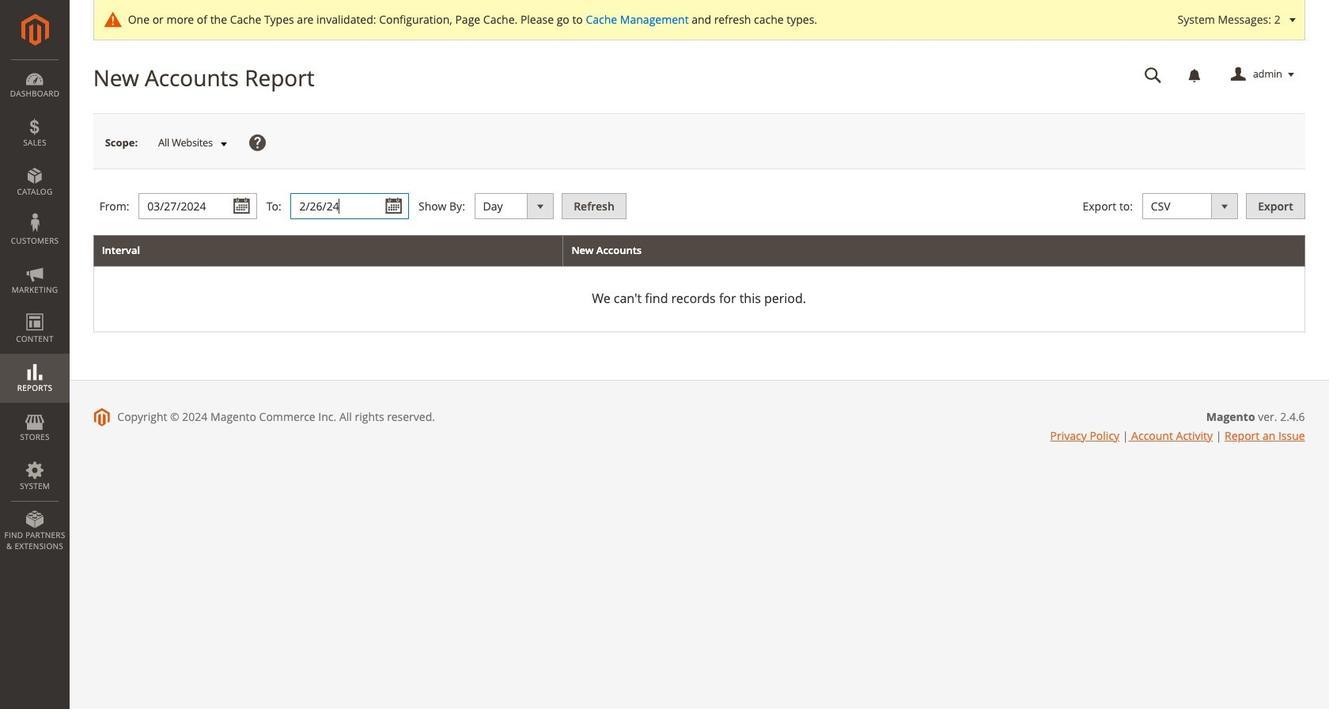Task type: describe. For each thing, give the bounding box(es) containing it.
magento admin panel image
[[21, 13, 49, 46]]



Task type: vqa. For each thing, say whether or not it's contained in the screenshot.
'menu bar' at the left of page
yes



Task type: locate. For each thing, give the bounding box(es) containing it.
None text field
[[139, 193, 257, 219]]

None text field
[[1134, 61, 1174, 89], [291, 193, 410, 219], [1134, 61, 1174, 89], [291, 193, 410, 219]]

menu bar
[[0, 59, 70, 560]]



